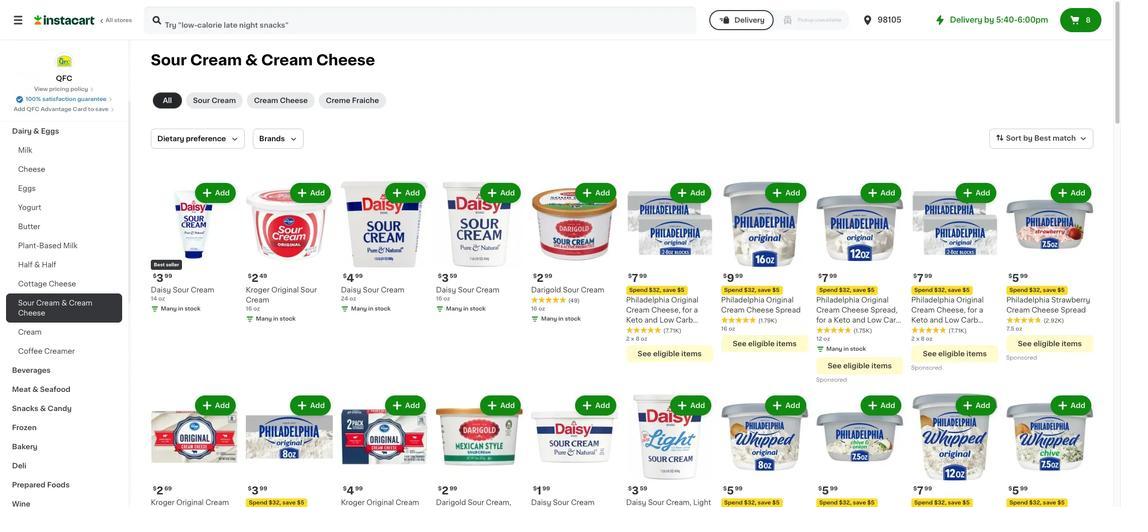 Task type: describe. For each thing, give the bounding box(es) containing it.
thanksgiving link
[[6, 84, 122, 103]]

cream inside kroger original sour cream 16 oz
[[246, 297, 270, 304]]

in down the philadelphia original cream cheese spread, for a keto and low carb lifestyle
[[844, 347, 849, 352]]

$ 4 99 for kroger original cream
[[343, 486, 363, 497]]

brands
[[259, 135, 285, 142]]

kroger original cream for 2
[[151, 500, 229, 508]]

low inside the philadelphia original cream cheese spread, for a keto and low carb lifestyle
[[868, 317, 882, 324]]

99 inside $ 1 99
[[543, 487, 550, 492]]

many in stock for 16
[[446, 306, 486, 312]]

prepared foods link
[[6, 476, 122, 495]]

Search field
[[145, 7, 696, 33]]

7.5 oz
[[1007, 327, 1023, 332]]

cream inside philadelphia original cream cheese spread
[[722, 307, 745, 314]]

delivery for delivery
[[735, 17, 765, 24]]

daisy sour cream, light
[[627, 500, 712, 507]]

creme
[[326, 97, 351, 104]]

many for 16
[[446, 306, 462, 312]]

$ 3 99 for spend $32, save $5
[[248, 486, 267, 497]]

cream inside "daisy sour cream 14 oz"
[[191, 287, 214, 294]]

daisy for daisy sour cream
[[531, 500, 552, 507]]

2 horizontal spatial for
[[968, 307, 978, 314]]

99 inside '$ 9 99'
[[736, 274, 743, 279]]

strawberry
[[1052, 297, 1091, 304]]

0 horizontal spatial milk
[[18, 147, 32, 154]]

$ 1 99
[[533, 486, 550, 497]]

in for 14
[[178, 306, 183, 312]]

(1.75k)
[[854, 329, 873, 334]]

0 vertical spatial eggs
[[41, 128, 59, 135]]

$ inside $ 2 49
[[248, 274, 252, 279]]

lists
[[28, 35, 45, 42]]

brands button
[[253, 129, 304, 149]]

produce
[[12, 109, 43, 116]]

& up cream cheese
[[245, 53, 258, 67]]

view
[[34, 87, 48, 92]]

& down cottage cheese link on the bottom left of the page
[[61, 300, 67, 307]]

kroger original cream for 4
[[341, 500, 419, 508]]

plant-based milk
[[18, 242, 78, 249]]

view pricing policy
[[34, 87, 88, 92]]

stock for 16
[[470, 306, 486, 312]]

frozen
[[12, 425, 37, 432]]

$5 inside product group
[[773, 288, 780, 293]]

kroger for 4
[[341, 500, 365, 507]]

dietary preference button
[[151, 129, 245, 149]]

recipes
[[12, 70, 42, 77]]

$ inside $ 1 99
[[533, 487, 537, 492]]

1 half from the left
[[18, 262, 33, 269]]

cheese inside the philadelphia original cream cheese spread, for a keto and low carb lifestyle
[[842, 307, 869, 314]]

cream inside philadelphia strawberry cream cheese spread
[[1007, 307, 1030, 314]]

prepared foods
[[12, 482, 70, 489]]

original inside kroger original sour cream 16 oz
[[272, 287, 299, 294]]

stock for cream
[[280, 316, 296, 322]]

$ 4 99 for daisy sour cream
[[343, 273, 363, 284]]

see eligible items button for sponsored badge image for philadelphia strawberry cream cheese spread
[[1007, 336, 1094, 353]]

yogurt link
[[6, 198, 122, 217]]

philadelphia inside philadelphia strawberry cream cheese spread
[[1007, 297, 1050, 304]]

bakery
[[12, 444, 38, 451]]

cheese up creme fraiche link
[[316, 53, 375, 67]]

kroger original sour cream 16 oz
[[246, 287, 317, 312]]

philadelphia inside the philadelphia original cream cheese spread, for a keto and low carb lifestyle
[[817, 297, 860, 304]]

seller
[[166, 263, 179, 267]]

cream cheese link
[[247, 93, 315, 109]]

in for 24
[[368, 306, 374, 312]]

see inside product group
[[733, 341, 747, 348]]

see eligible items button for sponsored badge image related to philadelphia original cream cheese, for a keto and low carb lifestyle
[[912, 346, 999, 363]]

yogurt
[[18, 204, 41, 211]]

many in stock down (1.75k)
[[827, 347, 866, 352]]

qfc logo image
[[55, 52, 74, 71]]

$ inside $ 2 69
[[153, 487, 157, 492]]

sort by
[[1007, 135, 1033, 142]]

0 horizontal spatial a
[[694, 307, 698, 314]]

oz inside kroger original sour cream 16 oz
[[253, 306, 260, 312]]

delivery by 5:40-6:00pm link
[[935, 14, 1049, 26]]

delivery button
[[710, 10, 774, 30]]

daisy sour cream 16 oz
[[436, 287, 500, 302]]

meat & seafood link
[[6, 380, 122, 399]]

dairy
[[12, 128, 32, 135]]

delivery for delivery by 5:40-6:00pm
[[951, 16, 983, 24]]

many in stock for 14
[[161, 306, 201, 312]]

2 for kroger original sour cream
[[252, 273, 259, 284]]

cheese down half & half link
[[49, 281, 76, 288]]

darigold for darigold sour cream,
[[436, 500, 466, 507]]

59 for daisy sour cream, light
[[640, 487, 648, 492]]

milk inside "link"
[[63, 242, 78, 249]]

24
[[341, 296, 348, 302]]

12 oz
[[817, 337, 831, 342]]

candy
[[48, 405, 72, 412]]

16 inside daisy sour cream 16 oz
[[436, 296, 442, 302]]

2 carb from the left
[[962, 317, 979, 324]]

items for the see eligible items button for sponsored badge image for philadelphia strawberry cream cheese spread
[[1062, 341, 1083, 348]]

1 x from the left
[[631, 337, 635, 342]]

butter
[[18, 223, 40, 230]]

2 horizontal spatial a
[[980, 307, 984, 314]]

98105
[[878, 16, 902, 24]]

creamer
[[44, 348, 75, 355]]

16 oz for spend $32, save $5
[[722, 327, 736, 332]]

see eligible items button for philadelphia original cream cheese spread, for a keto and low carb lifestyle's sponsored badge image
[[817, 358, 904, 375]]

meat
[[12, 386, 31, 393]]

1 2 x 8 oz from the left
[[627, 337, 648, 342]]

original inside philadelphia original cream cheese spread
[[767, 297, 794, 304]]

oz inside daisy sour cream 16 oz
[[444, 296, 450, 302]]

plant-
[[18, 242, 39, 249]]

coffee creamer link
[[6, 342, 122, 361]]

sour cream & cream cheese link
[[6, 294, 122, 323]]

product group containing 9
[[722, 181, 809, 353]]

preference
[[186, 135, 226, 142]]

deli link
[[6, 457, 122, 476]]

coffee
[[18, 348, 42, 355]]

2 2 x 8 oz from the left
[[912, 337, 933, 342]]

5:40-
[[997, 16, 1018, 24]]

coffee creamer
[[18, 348, 75, 355]]

2 for kroger original cream
[[157, 486, 163, 497]]

14
[[151, 296, 157, 302]]

spread for 9
[[776, 307, 801, 314]]

philadelphia strawberry cream cheese spread
[[1007, 297, 1091, 314]]

product group containing 1
[[531, 394, 618, 508]]

by for sort
[[1024, 135, 1033, 142]]

& for half
[[34, 262, 40, 269]]

1 lifestyle from the left
[[627, 327, 657, 334]]

half & half link
[[6, 256, 122, 275]]

snacks & candy
[[12, 405, 72, 412]]

8 button
[[1061, 8, 1102, 32]]

(1.79k)
[[759, 318, 778, 324]]

sour cream
[[193, 97, 236, 104]]

many in stock down (49)
[[541, 316, 581, 322]]

lists link
[[6, 28, 122, 48]]

frozen link
[[6, 419, 122, 438]]

in down darigold sour cream
[[559, 316, 564, 322]]

dietary
[[157, 135, 184, 142]]

2 (7.71k) from the left
[[949, 329, 967, 334]]

many in stock for cream
[[256, 316, 296, 322]]

produce link
[[6, 103, 122, 122]]

all stores link
[[34, 6, 133, 34]]

match
[[1053, 135, 1076, 142]]

add qfc advantage card to save
[[14, 107, 109, 112]]

1 and from the left
[[645, 317, 658, 324]]

spread for 5
[[1061, 307, 1087, 314]]

stores
[[114, 18, 132, 23]]

guarantee
[[77, 97, 107, 102]]

dairy & eggs
[[12, 128, 59, 135]]

a inside the philadelphia original cream cheese spread, for a keto and low carb lifestyle
[[828, 317, 832, 324]]

in for cream
[[273, 316, 279, 322]]

cheese up "brands" dropdown button on the left top of the page
[[280, 97, 308, 104]]

all for all stores
[[106, 18, 113, 23]]

stock for 24
[[375, 306, 391, 312]]

bakery link
[[6, 438, 122, 457]]

creme fraiche link
[[319, 93, 386, 109]]

best for best seller
[[154, 263, 165, 267]]

beverages link
[[6, 361, 122, 380]]

stock down (1.75k)
[[851, 347, 866, 352]]

$ 2 49
[[248, 273, 267, 284]]

daisy sour cream 14 oz
[[151, 287, 214, 302]]

6:00pm
[[1018, 16, 1049, 24]]

1 philadelphia original cream cheese, for a keto and low carb lifestyle from the left
[[627, 297, 699, 334]]

daisy for daisy sour cream 14 oz
[[151, 287, 171, 294]]

8 inside 8 button
[[1087, 17, 1091, 24]]

add qfc advantage card to save link
[[14, 106, 115, 114]]

sour inside "daisy sour cream 14 oz"
[[173, 287, 189, 294]]

49
[[260, 274, 267, 279]]

$ 3 59 for daisy sour cream
[[438, 273, 457, 284]]

beverages
[[12, 367, 51, 374]]

Best match Sort by field
[[990, 129, 1094, 149]]

meat & seafood
[[12, 386, 70, 393]]

cream inside daisy sour cream 16 oz
[[476, 287, 500, 294]]

cheese link
[[6, 160, 122, 179]]

cream, for 3
[[667, 500, 692, 507]]

pricing
[[49, 87, 69, 92]]

many for cream
[[256, 316, 272, 322]]

& for candy
[[40, 405, 46, 412]]

sour inside kroger original sour cream 16 oz
[[301, 287, 317, 294]]



Task type: vqa. For each thing, say whether or not it's contained in the screenshot.
2nd Carb from the left
yes



Task type: locate. For each thing, give the bounding box(es) containing it.
daisy for daisy sour cream 24 oz
[[341, 287, 361, 294]]

1 horizontal spatial lifestyle
[[817, 327, 847, 334]]

0 horizontal spatial half
[[18, 262, 33, 269]]

delivery inside delivery by 5:40-6:00pm link
[[951, 16, 983, 24]]

1 (7.71k) from the left
[[664, 329, 682, 334]]

$ 3 59 for daisy sour cream, light
[[629, 486, 648, 497]]

$
[[153, 274, 157, 279], [248, 274, 252, 279], [438, 274, 442, 279], [629, 274, 632, 279], [724, 274, 727, 279], [914, 274, 918, 279], [343, 274, 347, 279], [533, 274, 537, 279], [819, 274, 822, 279], [1009, 274, 1013, 279], [153, 487, 157, 492], [248, 487, 252, 492], [438, 487, 442, 492], [629, 487, 632, 492], [724, 487, 727, 492], [914, 487, 918, 492], [343, 487, 347, 492], [533, 487, 537, 492], [819, 487, 822, 492], [1009, 487, 1013, 492]]

$ 2 99 up darigold sour cream,
[[438, 486, 457, 497]]

sour cream link
[[186, 93, 243, 109]]

view pricing policy link
[[34, 86, 94, 94]]

spread inside philadelphia original cream cheese spread
[[776, 307, 801, 314]]

2 horizontal spatial carb
[[962, 317, 979, 324]]

sour cream & cream cheese down cottage cheese
[[18, 300, 92, 317]]

0 vertical spatial $ 3 59
[[438, 273, 457, 284]]

many down "daisy sour cream 14 oz" at the bottom left of page
[[161, 306, 177, 312]]

2 x 8 oz
[[627, 337, 648, 342], [912, 337, 933, 342]]

service type group
[[710, 10, 850, 30]]

cottage cheese link
[[6, 275, 122, 294]]

advantage
[[41, 107, 72, 112]]

1 kroger original cream from the left
[[151, 500, 229, 508]]

1 horizontal spatial 8
[[921, 337, 925, 342]]

sponsored badge image
[[1007, 355, 1037, 361], [912, 365, 942, 371], [817, 378, 847, 383]]

0 horizontal spatial cheese,
[[652, 307, 681, 314]]

sort
[[1007, 135, 1022, 142]]

oz inside "daisy sour cream 14 oz"
[[158, 296, 165, 302]]

5 philadelphia from the left
[[1007, 297, 1050, 304]]

daisy inside "daisy sour cream 14 oz"
[[151, 287, 171, 294]]

2 philadelphia original cream cheese, for a keto and low carb lifestyle from the left
[[912, 297, 984, 334]]

1 horizontal spatial qfc
[[56, 75, 72, 82]]

0 vertical spatial darigold
[[531, 287, 561, 294]]

1 carb from the left
[[676, 317, 693, 324]]

all link
[[153, 93, 182, 109]]

2 horizontal spatial sponsored badge image
[[1007, 355, 1037, 361]]

all
[[106, 18, 113, 23], [163, 97, 172, 104]]

1 vertical spatial eggs
[[18, 185, 36, 192]]

all left stores
[[106, 18, 113, 23]]

daisy inside daisy sour cream 24 oz
[[341, 287, 361, 294]]

0 horizontal spatial $ 3 59
[[438, 273, 457, 284]]

milk link
[[6, 141, 122, 160]]

stock down "daisy sour cream 14 oz" at the bottom left of page
[[185, 306, 201, 312]]

3 low from the left
[[868, 317, 882, 324]]

sponsored badge image for philadelphia strawberry cream cheese spread
[[1007, 355, 1037, 361]]

100% satisfaction guarantee
[[26, 97, 107, 102]]

original inside the philadelphia original cream cheese spread, for a keto and low carb lifestyle
[[862, 297, 889, 304]]

1 vertical spatial darigold
[[436, 500, 466, 507]]

1 vertical spatial $ 3 99
[[248, 486, 267, 497]]

2 kroger original cream from the left
[[341, 500, 419, 508]]

dietary preference
[[157, 135, 226, 142]]

eggs up yogurt
[[18, 185, 36, 192]]

for
[[683, 307, 692, 314], [968, 307, 978, 314], [817, 317, 827, 324]]

59 for daisy sour cream
[[450, 274, 457, 279]]

3 carb from the left
[[884, 317, 901, 324]]

0 vertical spatial 59
[[450, 274, 457, 279]]

carb inside the philadelphia original cream cheese spread, for a keto and low carb lifestyle
[[884, 317, 901, 324]]

2 philadelphia from the left
[[722, 297, 765, 304]]

(7.71k)
[[664, 329, 682, 334], [949, 329, 967, 334]]

kroger
[[246, 287, 270, 294], [151, 500, 175, 507], [341, 500, 365, 507]]

3 lifestyle from the left
[[817, 327, 847, 334]]

sour inside sour cream & cream cheese
[[18, 300, 34, 307]]

by left 5:40-
[[985, 16, 995, 24]]

spread up (1.79k)
[[776, 307, 801, 314]]

half down 'plant-based milk'
[[42, 262, 56, 269]]

2 horizontal spatial keto
[[912, 317, 928, 324]]

1 horizontal spatial half
[[42, 262, 56, 269]]

all up the dietary
[[163, 97, 172, 104]]

7.5
[[1007, 327, 1015, 332]]

cheese up eggs link
[[18, 166, 45, 173]]

see
[[733, 341, 747, 348], [1018, 341, 1032, 348], [638, 351, 652, 358], [923, 351, 937, 358], [828, 363, 842, 370]]

in
[[178, 306, 183, 312], [464, 306, 469, 312], [368, 306, 374, 312], [273, 316, 279, 322], [559, 316, 564, 322], [844, 347, 849, 352]]

qfc down 100%
[[27, 107, 39, 112]]

1 horizontal spatial spread
[[1061, 307, 1087, 314]]

4
[[347, 273, 354, 284], [347, 486, 354, 497]]

1 horizontal spatial for
[[817, 317, 827, 324]]

2 lifestyle from the left
[[912, 327, 942, 334]]

spend $32, save $5
[[630, 288, 685, 293], [725, 288, 780, 293], [915, 288, 970, 293], [820, 288, 875, 293], [1010, 288, 1065, 293], [249, 501, 304, 506], [725, 501, 780, 506], [915, 501, 970, 506], [820, 501, 875, 506], [1010, 501, 1065, 506]]

& left candy
[[40, 405, 46, 412]]

best left match
[[1035, 135, 1052, 142]]

0 horizontal spatial low
[[660, 317, 674, 324]]

8
[[1087, 17, 1091, 24], [636, 337, 640, 342], [921, 337, 925, 342]]

1
[[537, 486, 542, 497]]

1 vertical spatial sponsored badge image
[[912, 365, 942, 371]]

1 horizontal spatial kroger
[[246, 287, 270, 294]]

1 horizontal spatial 59
[[640, 487, 648, 492]]

spend inside product group
[[725, 288, 743, 293]]

1 vertical spatial all
[[163, 97, 172, 104]]

1 horizontal spatial (7.71k)
[[949, 329, 967, 334]]

1 horizontal spatial kroger original cream
[[341, 500, 419, 508]]

1 spread from the left
[[776, 307, 801, 314]]

0 horizontal spatial best
[[154, 263, 165, 267]]

1 cream, from the left
[[486, 500, 512, 507]]

stock down daisy sour cream 24 oz
[[375, 306, 391, 312]]

& for eggs
[[33, 128, 39, 135]]

1 philadelphia from the left
[[627, 297, 670, 304]]

& for seafood
[[32, 386, 38, 393]]

16 oz down philadelphia original cream cheese spread
[[722, 327, 736, 332]]

0 horizontal spatial spread
[[776, 307, 801, 314]]

darigold inside darigold sour cream,
[[436, 500, 466, 507]]

qfc link
[[55, 52, 74, 84]]

cottage
[[18, 281, 47, 288]]

1 horizontal spatial delivery
[[951, 16, 983, 24]]

1 low from the left
[[660, 317, 674, 324]]

daisy for daisy sour cream 16 oz
[[436, 287, 456, 294]]

1 vertical spatial 59
[[640, 487, 648, 492]]

0 vertical spatial qfc
[[56, 75, 72, 82]]

2 horizontal spatial 8
[[1087, 17, 1091, 24]]

1 horizontal spatial eggs
[[41, 128, 59, 135]]

lifestyle inside the philadelphia original cream cheese spread, for a keto and low carb lifestyle
[[817, 327, 847, 334]]

0 vertical spatial milk
[[18, 147, 32, 154]]

save
[[95, 107, 109, 112], [663, 288, 676, 293], [758, 288, 771, 293], [948, 288, 962, 293], [853, 288, 867, 293], [1044, 288, 1057, 293], [283, 501, 296, 506], [758, 501, 771, 506], [948, 501, 962, 506], [853, 501, 867, 506], [1044, 501, 1057, 506]]

for inside the philadelphia original cream cheese spread, for a keto and low carb lifestyle
[[817, 317, 827, 324]]

$ 3 59 up daisy sour cream, light
[[629, 486, 648, 497]]

98105 button
[[862, 6, 922, 34]]

1 horizontal spatial best
[[1035, 135, 1052, 142]]

0 horizontal spatial cream,
[[486, 500, 512, 507]]

0 horizontal spatial and
[[645, 317, 658, 324]]

2 x from the left
[[917, 337, 920, 342]]

many down the 12 oz at the bottom of the page
[[827, 347, 843, 352]]

eggs link
[[6, 179, 122, 198]]

1 vertical spatial qfc
[[27, 107, 39, 112]]

4 philadelphia from the left
[[817, 297, 860, 304]]

1 cheese, from the left
[[652, 307, 681, 314]]

darigold sour cream,
[[436, 500, 512, 508]]

stock down daisy sour cream 16 oz
[[470, 306, 486, 312]]

0 vertical spatial by
[[985, 16, 995, 24]]

16 oz inside product group
[[722, 327, 736, 332]]

cream cheese
[[254, 97, 308, 104]]

1 horizontal spatial 2 x 8 oz
[[912, 337, 933, 342]]

1 vertical spatial 4
[[347, 486, 354, 497]]

59 up daisy sour cream 16 oz
[[450, 274, 457, 279]]

0 horizontal spatial qfc
[[27, 107, 39, 112]]

1 horizontal spatial 16 oz
[[722, 327, 736, 332]]

16 oz down darigold sour cream
[[531, 306, 545, 312]]

2 horizontal spatial low
[[945, 317, 960, 324]]

best inside field
[[1035, 135, 1052, 142]]

0 horizontal spatial $ 2 99
[[438, 486, 457, 497]]

59 up daisy sour cream, light
[[640, 487, 648, 492]]

2 for darigold sour cream
[[537, 273, 544, 284]]

add button
[[196, 184, 235, 202], [291, 184, 330, 202], [386, 184, 425, 202], [481, 184, 520, 202], [577, 184, 615, 202], [672, 184, 711, 202], [767, 184, 806, 202], [862, 184, 901, 202], [957, 184, 996, 202], [1052, 184, 1091, 202], [196, 397, 235, 415], [291, 397, 330, 415], [386, 397, 425, 415], [481, 397, 520, 415], [577, 397, 615, 415], [672, 397, 711, 415], [767, 397, 806, 415], [862, 397, 901, 415], [957, 397, 996, 415], [1052, 397, 1091, 415]]

kroger for 2
[[151, 500, 175, 507]]

0 vertical spatial $ 4 99
[[343, 273, 363, 284]]

in down daisy sour cream 16 oz
[[464, 306, 469, 312]]

1 horizontal spatial sponsored badge image
[[912, 365, 942, 371]]

cheese down 'cottage'
[[18, 310, 45, 317]]

16 inside kroger original sour cream 16 oz
[[246, 306, 252, 312]]

based
[[39, 242, 62, 249]]

2 for darigold sour cream,
[[442, 486, 449, 497]]

cream, for 2
[[486, 500, 512, 507]]

daisy for daisy sour cream, light
[[627, 500, 647, 507]]

1 horizontal spatial darigold
[[531, 287, 561, 294]]

best seller
[[154, 263, 179, 267]]

kroger inside kroger original sour cream 16 oz
[[246, 287, 270, 294]]

59
[[450, 274, 457, 279], [640, 487, 648, 492]]

many in stock down kroger original sour cream 16 oz
[[256, 316, 296, 322]]

a
[[694, 307, 698, 314], [980, 307, 984, 314], [828, 317, 832, 324]]

0 horizontal spatial for
[[683, 307, 692, 314]]

sour inside daisy sour cream 16 oz
[[458, 287, 474, 294]]

1 vertical spatial $ 3 59
[[629, 486, 648, 497]]

$5
[[678, 288, 685, 293], [773, 288, 780, 293], [963, 288, 970, 293], [868, 288, 875, 293], [1058, 288, 1065, 293], [297, 501, 304, 506], [773, 501, 780, 506], [963, 501, 970, 506], [868, 501, 875, 506], [1058, 501, 1065, 506]]

all stores
[[106, 18, 132, 23]]

1 4 from the top
[[347, 273, 354, 284]]

many down kroger original sour cream 16 oz
[[256, 316, 272, 322]]

cheese inside philadelphia strawberry cream cheese spread
[[1032, 307, 1060, 314]]

0 vertical spatial sour cream & cream cheese
[[151, 53, 375, 67]]

4 for kroger original cream
[[347, 486, 354, 497]]

0 horizontal spatial $ 3 99
[[153, 273, 172, 284]]

in for 16
[[464, 306, 469, 312]]

items for sponsored badge image related to philadelphia original cream cheese, for a keto and low carb lifestyle's the see eligible items button
[[967, 351, 987, 358]]

1 vertical spatial milk
[[63, 242, 78, 249]]

0 horizontal spatial by
[[985, 16, 995, 24]]

1 vertical spatial 16 oz
[[722, 327, 736, 332]]

by right sort
[[1024, 135, 1033, 142]]

0 horizontal spatial eggs
[[18, 185, 36, 192]]

oz
[[158, 296, 165, 302], [444, 296, 450, 302], [350, 296, 356, 302], [253, 306, 260, 312], [539, 306, 545, 312], [729, 327, 736, 332], [1016, 327, 1023, 332], [641, 337, 648, 342], [926, 337, 933, 342], [824, 337, 831, 342]]

best left seller
[[154, 263, 165, 267]]

0 horizontal spatial keto
[[627, 317, 643, 324]]

1 horizontal spatial $ 3 99
[[248, 486, 267, 497]]

0 vertical spatial $ 2 99
[[533, 273, 553, 284]]

2 spread from the left
[[1061, 307, 1087, 314]]

spread inside philadelphia strawberry cream cheese spread
[[1061, 307, 1087, 314]]

& right "dairy"
[[33, 128, 39, 135]]

daisy sour cream 24 oz
[[341, 287, 405, 302]]

plant-based milk link
[[6, 236, 122, 256]]

prepared
[[12, 482, 45, 489]]

stock down (49)
[[565, 316, 581, 322]]

many in stock down "daisy sour cream 14 oz" at the bottom left of page
[[161, 306, 201, 312]]

stock for 14
[[185, 306, 201, 312]]

sour inside darigold sour cream,
[[468, 500, 484, 507]]

sponsored badge image for philadelphia original cream cheese, for a keto and low carb lifestyle
[[912, 365, 942, 371]]

half down plant-
[[18, 262, 33, 269]]

policy
[[70, 87, 88, 92]]

x
[[631, 337, 635, 342], [917, 337, 920, 342]]

0 horizontal spatial sponsored badge image
[[817, 378, 847, 383]]

cheese inside sour cream & cream cheese
[[18, 310, 45, 317]]

1 horizontal spatial $ 2 99
[[533, 273, 553, 284]]

1 horizontal spatial a
[[828, 317, 832, 324]]

0 horizontal spatial philadelphia original cream cheese, for a keto and low carb lifestyle
[[627, 297, 699, 334]]

2 vertical spatial sponsored badge image
[[817, 378, 847, 383]]

many in stock for 24
[[351, 306, 391, 312]]

kroger original cream
[[151, 500, 229, 508], [341, 500, 419, 508]]

1 vertical spatial $ 2 99
[[438, 486, 457, 497]]

$ 2 99 for darigold sour cream
[[533, 273, 553, 284]]

cream inside daisy sour cream 24 oz
[[381, 287, 405, 294]]

spread down the strawberry
[[1061, 307, 1087, 314]]

in down kroger original sour cream 16 oz
[[273, 316, 279, 322]]

cheese inside philadelphia original cream cheese spread
[[747, 307, 774, 314]]

9
[[727, 273, 735, 284]]

0 horizontal spatial 16 oz
[[531, 306, 545, 312]]

0 horizontal spatial all
[[106, 18, 113, 23]]

4 for daisy sour cream
[[347, 273, 354, 284]]

items inside product group
[[777, 341, 797, 348]]

cheese up (1.79k)
[[747, 307, 774, 314]]

half & half
[[18, 262, 56, 269]]

$ 3 59 up daisy sour cream 16 oz
[[438, 273, 457, 284]]

milk down "dairy"
[[18, 147, 32, 154]]

all for all
[[163, 97, 172, 104]]

3 philadelphia from the left
[[912, 297, 955, 304]]

$ 3 99 for daisy sour cream
[[153, 273, 172, 284]]

many for 24
[[351, 306, 367, 312]]

eggs down advantage
[[41, 128, 59, 135]]

1 horizontal spatial keto
[[834, 317, 851, 324]]

cheese up (2.92k)
[[1032, 307, 1060, 314]]

and
[[645, 317, 658, 324], [930, 317, 944, 324], [853, 317, 866, 324]]

$ 2 99 for darigold sour cream,
[[438, 486, 457, 497]]

by for delivery
[[985, 16, 995, 24]]

1 vertical spatial $ 4 99
[[343, 486, 363, 497]]

$ 9 99
[[724, 273, 743, 284]]

daisy inside product group
[[531, 500, 552, 507]]

16 inside product group
[[722, 327, 728, 332]]

0 vertical spatial 16 oz
[[531, 306, 545, 312]]

0 horizontal spatial 8
[[636, 337, 640, 342]]

1 horizontal spatial carb
[[884, 317, 901, 324]]

snacks & candy link
[[6, 399, 122, 419]]

0 horizontal spatial sour cream & cream cheese
[[18, 300, 92, 317]]

instacart logo image
[[34, 14, 95, 26]]

0 vertical spatial sponsored badge image
[[1007, 355, 1037, 361]]

best for best match
[[1035, 135, 1052, 142]]

2 half from the left
[[42, 262, 56, 269]]

1 vertical spatial by
[[1024, 135, 1033, 142]]

many down daisy sour cream 24 oz
[[351, 306, 367, 312]]

1 horizontal spatial x
[[917, 337, 920, 342]]

2 low from the left
[[945, 317, 960, 324]]

1 keto from the left
[[627, 317, 643, 324]]

1 horizontal spatial cheese,
[[937, 307, 966, 314]]

many in stock down daisy sour cream 16 oz
[[446, 306, 486, 312]]

sour
[[151, 53, 187, 67], [193, 97, 210, 104], [173, 287, 189, 294], [301, 287, 317, 294], [458, 287, 474, 294], [363, 287, 379, 294], [563, 287, 580, 294], [18, 300, 34, 307], [468, 500, 484, 507], [648, 500, 665, 507], [553, 500, 570, 507]]

& up 'cottage'
[[34, 262, 40, 269]]

(2.92k)
[[1044, 318, 1065, 324]]

cream inside the philadelphia original cream cheese spread, for a keto and low carb lifestyle
[[817, 307, 840, 314]]

1 horizontal spatial by
[[1024, 135, 1033, 142]]

card
[[73, 107, 87, 112]]

in down "daisy sour cream 14 oz" at the bottom left of page
[[178, 306, 183, 312]]

daisy inside daisy sour cream 16 oz
[[436, 287, 456, 294]]

1 horizontal spatial $ 3 59
[[629, 486, 648, 497]]

1 vertical spatial sour cream & cream cheese
[[18, 300, 92, 317]]

philadelphia original cream cheese spread
[[722, 297, 801, 314]]

& right meat
[[32, 386, 38, 393]]

many down darigold sour cream
[[541, 316, 557, 322]]

2 horizontal spatial kroger
[[341, 500, 365, 507]]

sour inside daisy sour cream 24 oz
[[363, 287, 379, 294]]

2 cheese, from the left
[[937, 307, 966, 314]]

daisy sour cream
[[531, 500, 595, 507]]

(49)
[[569, 298, 580, 304]]

1 $ 4 99 from the top
[[343, 273, 363, 284]]

2 keto from the left
[[912, 317, 928, 324]]

cream, inside darigold sour cream,
[[486, 500, 512, 507]]

2 4 from the top
[[347, 486, 354, 497]]

delivery inside delivery button
[[735, 17, 765, 24]]

1 horizontal spatial all
[[163, 97, 172, 104]]

3 keto from the left
[[834, 317, 851, 324]]

darigold sour cream
[[531, 287, 605, 294]]

darigold for darigold sour cream
[[531, 287, 561, 294]]

1 horizontal spatial milk
[[63, 242, 78, 249]]

many in stock down daisy sour cream 24 oz
[[351, 306, 391, 312]]

sponsored badge image for philadelphia original cream cheese spread, for a keto and low carb lifestyle
[[817, 378, 847, 383]]

$ 2 99 up darigold sour cream
[[533, 273, 553, 284]]

milk
[[18, 147, 32, 154], [63, 242, 78, 249]]

2 and from the left
[[930, 317, 944, 324]]

2 horizontal spatial and
[[930, 317, 944, 324]]

items for philadelphia original cream cheese spread, for a keto and low carb lifestyle's sponsored badge image's the see eligible items button
[[872, 363, 892, 370]]

$ inside '$ 9 99'
[[724, 274, 727, 279]]

sour inside product group
[[553, 500, 570, 507]]

0 horizontal spatial (7.71k)
[[664, 329, 682, 334]]

half
[[18, 262, 33, 269], [42, 262, 56, 269]]

by inside field
[[1024, 135, 1033, 142]]

0 horizontal spatial darigold
[[436, 500, 466, 507]]

cheese up (1.75k)
[[842, 307, 869, 314]]

qfc up view pricing policy link at the top left
[[56, 75, 72, 82]]

by
[[985, 16, 995, 24], [1024, 135, 1033, 142]]

1 horizontal spatial low
[[868, 317, 882, 324]]

many for 14
[[161, 306, 177, 312]]

product group
[[151, 181, 238, 315], [246, 181, 333, 326], [341, 181, 428, 315], [436, 181, 523, 315], [531, 181, 618, 326], [627, 181, 714, 363], [722, 181, 809, 353], [817, 181, 904, 386], [912, 181, 999, 374], [1007, 181, 1094, 364], [151, 394, 238, 508], [246, 394, 333, 508], [341, 394, 428, 508], [436, 394, 523, 508], [531, 394, 618, 508], [627, 394, 714, 508], [722, 394, 809, 508], [817, 394, 904, 508], [912, 394, 999, 508], [1007, 394, 1094, 508]]

1 horizontal spatial sour cream & cream cheese
[[151, 53, 375, 67]]

1 vertical spatial best
[[154, 263, 165, 267]]

cheese
[[316, 53, 375, 67], [280, 97, 308, 104], [18, 166, 45, 173], [49, 281, 76, 288], [747, 307, 774, 314], [842, 307, 869, 314], [1032, 307, 1060, 314], [18, 310, 45, 317]]

keto inside the philadelphia original cream cheese spread, for a keto and low carb lifestyle
[[834, 317, 851, 324]]

add
[[14, 107, 25, 112], [215, 190, 230, 197], [310, 190, 325, 197], [405, 190, 420, 197], [501, 190, 515, 197], [596, 190, 610, 197], [691, 190, 706, 197], [786, 190, 801, 197], [881, 190, 896, 197], [976, 190, 991, 197], [1071, 190, 1086, 197], [215, 402, 230, 410], [310, 402, 325, 410], [405, 402, 420, 410], [501, 402, 515, 410], [596, 402, 610, 410], [691, 402, 706, 410], [786, 402, 801, 410], [881, 402, 896, 410], [976, 402, 991, 410], [1071, 402, 1086, 410]]

oz inside daisy sour cream 24 oz
[[350, 296, 356, 302]]

100% satisfaction guarantee button
[[16, 94, 113, 104]]

deli
[[12, 463, 26, 470]]

2 horizontal spatial lifestyle
[[912, 327, 942, 334]]

cottage cheese
[[18, 281, 76, 288]]

sour cream & cream cheese up cream cheese
[[151, 53, 375, 67]]

None search field
[[144, 6, 697, 34]]

0 vertical spatial all
[[106, 18, 113, 23]]

99
[[165, 274, 172, 279], [640, 274, 647, 279], [736, 274, 743, 279], [925, 274, 933, 279], [355, 274, 363, 279], [545, 274, 553, 279], [830, 274, 838, 279], [1021, 274, 1028, 279], [260, 487, 267, 492], [450, 487, 457, 492], [735, 487, 743, 492], [925, 487, 933, 492], [355, 487, 363, 492], [543, 487, 550, 492], [830, 487, 838, 492], [1021, 487, 1028, 492]]

stock down kroger original sour cream 16 oz
[[280, 316, 296, 322]]

2 $ 4 99 from the top
[[343, 486, 363, 497]]

and inside the philadelphia original cream cheese spread, for a keto and low carb lifestyle
[[853, 317, 866, 324]]

2 cream, from the left
[[667, 500, 692, 507]]

16 oz
[[531, 306, 545, 312], [722, 327, 736, 332]]

qfc
[[56, 75, 72, 82], [27, 107, 39, 112]]

dairy & eggs link
[[6, 122, 122, 141]]

0 vertical spatial 4
[[347, 273, 354, 284]]

0 horizontal spatial carb
[[676, 317, 693, 324]]

in down daisy sour cream 24 oz
[[368, 306, 374, 312]]

16 oz for 2
[[531, 306, 545, 312]]

many down daisy sour cream 16 oz
[[446, 306, 462, 312]]

0 horizontal spatial kroger original cream
[[151, 500, 229, 508]]

0 horizontal spatial delivery
[[735, 17, 765, 24]]

0 horizontal spatial kroger
[[151, 500, 175, 507]]

milk right based
[[63, 242, 78, 249]]

3 and from the left
[[853, 317, 866, 324]]

0 horizontal spatial 2 x 8 oz
[[627, 337, 648, 342]]

foods
[[47, 482, 70, 489]]

save inside product group
[[758, 288, 771, 293]]

philadelphia inside philadelphia original cream cheese spread
[[722, 297, 765, 304]]



